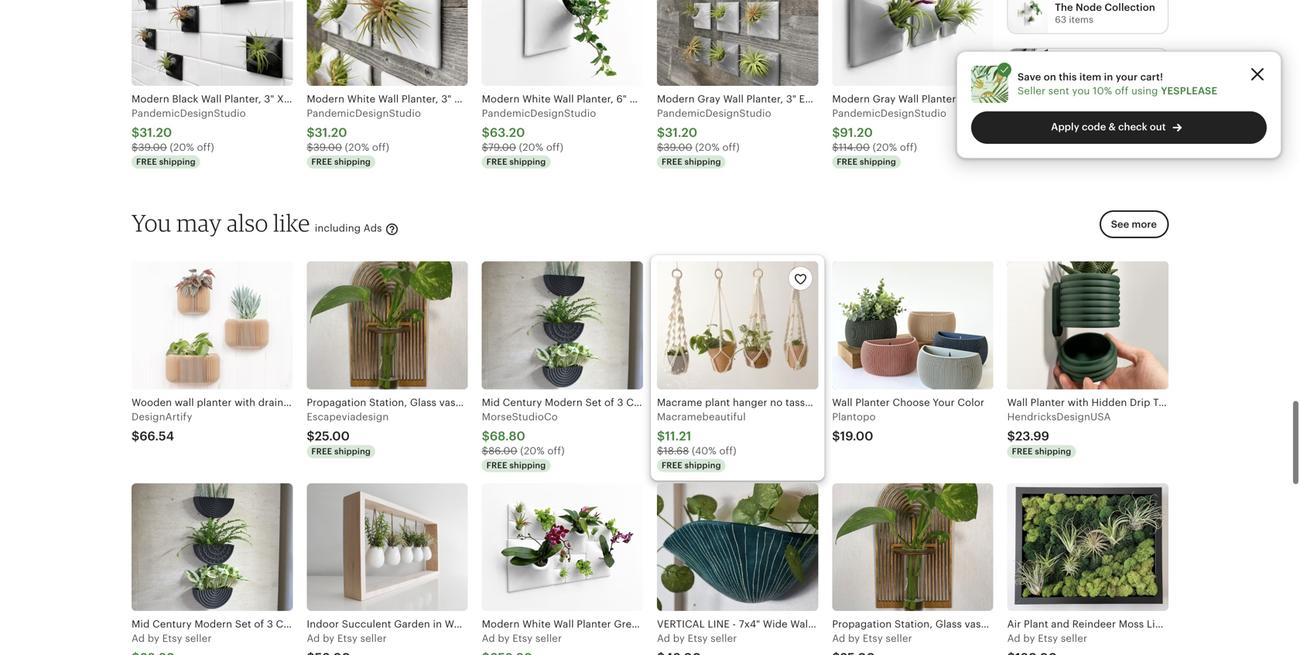 Task type: vqa. For each thing, say whether or not it's contained in the screenshot.
Gift
no



Task type: describe. For each thing, give the bounding box(es) containing it.
$ inside wall planter with hidden drip tray - the wall poppy hendricksdesignusa $ 23.99 free shipping
[[1008, 430, 1016, 444]]

8
[[1056, 70, 1061, 80]]

free for macrame plant hanger no tassel hanging planter no tail indoor garden decor plant holder short rope planter plant lover gifts boho decor image
[[662, 461, 683, 471]]

plant
[[1025, 619, 1049, 631]]

modern white wall planter, 3" x small, air plant holder, air plant wall, living wall decor, moss wall art, indoor outdoor ceramic planter image
[[307, 0, 468, 86]]

1 b from the left
[[148, 633, 154, 645]]

4 etsy from the left
[[688, 633, 708, 645]]

code
[[1083, 121, 1107, 133]]

also
[[227, 209, 268, 238]]

(20% for modern gray wall planter, 3" extra small air plant holder, air plant wall, living wall decor, moss wall art, indoor outdoor ceramic planter image
[[696, 142, 720, 153]]

with
[[1068, 397, 1090, 409]]

modern gray wall planter set, 3" x small air plant holder, indoor outdoor ceramic planter, modern wall decor, plant wall art, moss wall art image
[[833, 0, 994, 86]]

apply
[[1052, 121, 1080, 133]]

etsy inside air plant and reindeer moss living wall shadowbox frame a d b y etsy seller
[[1039, 633, 1059, 645]]

a d b y etsy seller for modern white wall planter greenwall, mid century modern wall decor, moss wall art, plant wall sculpture, indoor outdoor ceramic planter, bs3 image
[[482, 633, 562, 645]]

seller inside air plant and reindeer moss living wall shadowbox frame a d b y etsy seller
[[1062, 633, 1088, 645]]

modern gray wall planter, 3" extra small air plant holder, air plant wall, living wall decor, moss wall art, indoor outdoor ceramic planter image
[[657, 0, 819, 86]]

$ inside designartify $ 66.54
[[132, 430, 140, 444]]

this
[[1060, 71, 1078, 83]]

wall up the 23.99
[[1008, 397, 1028, 409]]

shipping for modern gray wall planter, 3" extra small air plant holder, air plant wall, living wall decor, moss wall art, indoor outdoor ceramic planter image
[[685, 157, 722, 167]]

2 d from the left
[[314, 633, 320, 645]]

off) for modern gray wall planter set, 3" x small air plant holder, indoor outdoor ceramic planter, modern wall decor, plant wall art, moss wall art image
[[901, 142, 918, 153]]

escapeviadesign
[[307, 411, 389, 423]]

seller for indoor succulent garden in wooden frame | wall mount planter | air plant gift | hanging planter | pot for indoor plants | gift for mom image on the bottom left of page
[[361, 633, 387, 645]]

tray
[[1154, 397, 1174, 409]]

a d b y etsy seller for indoor succulent garden in wooden frame | wall mount planter | air plant gift | hanging planter | pot for indoor plants | gift for mom image on the bottom left of page
[[307, 633, 387, 645]]

23.99
[[1016, 430, 1050, 444]]

like
[[273, 209, 310, 238]]

1 a from the left
[[132, 633, 139, 645]]

living
[[1148, 619, 1177, 631]]

19.00
[[841, 430, 874, 444]]

off) for modern black wall planter, 3" x small air plant holder, air plant wall, living wall decor, moss wall art, indoor outdoor ceramic planter image
[[197, 142, 214, 153]]

plantopo
[[833, 411, 876, 423]]

shipping inside morsestudioco $ 68.80 $ 86.00 (20% off) free shipping
[[510, 461, 546, 471]]

sent
[[1049, 85, 1070, 97]]

vertical line - 7x4" wide wall pocket planter - glazed teal & white earthenware clay image
[[657, 484, 819, 612]]

1 d from the left
[[138, 633, 145, 645]]

all
[[1056, 112, 1069, 124]]

apply code & check out link
[[972, 112, 1268, 144]]

3 d from the left
[[489, 633, 495, 645]]

pandemicdesignstudio $ 91.20 $ 114.00 (20% off) free shipping
[[833, 107, 947, 167]]

11.21
[[665, 430, 692, 444]]

shipping inside wall planter with hidden drip tray - the wall poppy hendricksdesignusa $ 23.99 free shipping
[[1036, 447, 1072, 457]]

pandemicdesignstudio $ 63.20 $ 79.00 (20% off) free shipping
[[482, 107, 597, 167]]

modern black wall planter, 3" x small air plant holder, air plant wall, living wall decor, moss wall art, indoor outdoor ceramic planter image
[[132, 0, 293, 86]]

designartify
[[132, 411, 192, 423]]

pandemicdesignstudio for modern gray wall planter, 3" extra small air plant holder, air plant wall, living wall decor, moss wall art, indoor outdoor ceramic planter image
[[657, 107, 772, 119]]

air plant and reindeer moss living wall shadowbox frame a d b y etsy seller
[[1008, 619, 1294, 645]]

(20% for modern black wall planter, 3" x small air plant holder, air plant wall, living wall decor, moss wall art, indoor outdoor ceramic planter image
[[170, 142, 194, 153]]

including
[[315, 223, 361, 234]]

2 y from the left
[[329, 633, 335, 645]]

3 etsy from the left
[[513, 633, 533, 645]]

5 a from the left
[[833, 633, 840, 645]]

91.20
[[841, 126, 873, 140]]

pandemicdesignstudio for modern gray wall planter set, 3" x small air plant holder, indoor outdoor ceramic planter, modern wall decor, plant wall art, moss wall art image
[[833, 107, 947, 119]]

you
[[132, 209, 172, 238]]

seller for the bottom propagation station, glass vase, boho vase, wall hanging, minimalist, handmade vase, arch vase , boho decor ,minimalist vase , dorm decor image
[[886, 633, 913, 645]]

1 vertical spatial items
[[1064, 70, 1088, 80]]

hidden
[[1092, 397, 1128, 409]]

air
[[1008, 619, 1022, 631]]

shipping for modern white wall planter, 6" small indoor outdoor ceramic planter, plant wall art, mid century modern wall sculpture, home office decor image
[[510, 157, 546, 167]]

ads
[[364, 223, 382, 234]]

pandemicdesignstudio $ 31.20 $ 39.00 (20% off) free shipping for modern black wall planter, 3" x small air plant holder, air plant wall, living wall decor, moss wall art, indoor outdoor ceramic planter image
[[132, 107, 246, 167]]

4 y from the left
[[680, 633, 685, 645]]

morsestudioco
[[482, 411, 558, 423]]

114.00
[[839, 142, 871, 153]]

out
[[1151, 121, 1167, 133]]

a inside air plant and reindeer moss living wall shadowbox frame a d b y etsy seller
[[1008, 633, 1015, 645]]

pandemicdesignstudio for modern white wall planter, 6" small indoor outdoor ceramic planter, plant wall art, mid century modern wall sculpture, home office decor image
[[482, 107, 597, 119]]

wall inside wall planter choose your color plantopo $ 19.00
[[833, 397, 853, 409]]

d inside air plant and reindeer moss living wall shadowbox frame a d b y etsy seller
[[1015, 633, 1021, 645]]

y inside air plant and reindeer moss living wall shadowbox frame a d b y etsy seller
[[1030, 633, 1036, 645]]

1 a d b y etsy seller from the left
[[132, 633, 212, 645]]

free inside wall planter with hidden drip tray - the wall poppy hendricksdesignusa $ 23.99 free shipping
[[1013, 447, 1033, 457]]

poppy
[[1228, 397, 1258, 409]]

off) for the 'modern white wall planter, 3" x small, air plant holder, air plant wall, living wall decor, moss wall art, indoor outdoor ceramic planter' image
[[372, 142, 390, 153]]

off) for modern gray wall planter, 3" extra small air plant holder, air plant wall, living wall decor, moss wall art, indoor outdoor ceramic planter image
[[723, 142, 740, 153]]

color
[[958, 397, 985, 409]]

(20% for modern white wall planter, 6" small indoor outdoor ceramic planter, plant wall art, mid century modern wall sculpture, home office decor image
[[519, 142, 544, 153]]

b inside air plant and reindeer moss living wall shadowbox frame a d b y etsy seller
[[1024, 633, 1031, 645]]

and
[[1052, 619, 1070, 631]]

your
[[1116, 71, 1139, 83]]

wall inside air plant and reindeer moss living wall shadowbox frame a d b y etsy seller
[[1180, 619, 1200, 631]]

&
[[1109, 121, 1117, 133]]

cart!
[[1141, 71, 1164, 83]]

drip
[[1131, 397, 1151, 409]]

a d b y etsy seller for the bottom propagation station, glass vase, boho vase, wall hanging, minimalist, handmade vase, arch vase , boho decor ,minimalist vase , dorm decor image
[[833, 633, 913, 645]]

39.00 for modern black wall planter, 3" x small air plant holder, air plant wall, living wall decor, moss wall art, indoor outdoor ceramic planter image
[[138, 142, 167, 153]]

in
[[1105, 71, 1114, 83]]

free for modern white wall planter, 6" small indoor outdoor ceramic planter, plant wall art, mid century modern wall sculpture, home office decor image
[[487, 157, 508, 167]]

designartify $ 66.54
[[132, 411, 192, 444]]

the node collection 63 items
[[1056, 1, 1156, 25]]

see more button
[[1100, 211, 1169, 239]]

a d b y etsy seller for vertical line - 7x4" wide wall pocket planter - glazed teal & white earthenware clay image
[[657, 633, 738, 645]]

frame
[[1263, 619, 1294, 631]]

(20% inside morsestudioco $ 68.80 $ 86.00 (20% off) free shipping
[[521, 446, 545, 457]]

3 a from the left
[[482, 633, 489, 645]]

1 vertical spatial propagation station, glass vase, boho vase, wall hanging, minimalist, handmade vase, arch vase , boho decor ,minimalist vase , dorm decor image
[[833, 484, 994, 612]]

see
[[1112, 219, 1130, 230]]

escapeviadesign $ 25.00 free shipping
[[307, 411, 389, 457]]

$ inside escapeviadesign $ 25.00 free shipping
[[307, 430, 315, 444]]

your
[[933, 397, 955, 409]]

39.00 for modern gray wall planter, 3" extra small air plant holder, air plant wall, living wall decor, moss wall art, indoor outdoor ceramic planter image
[[664, 142, 693, 153]]

reindeer
[[1073, 619, 1117, 631]]



Task type: locate. For each thing, give the bounding box(es) containing it.
$ inside wall planter choose your color plantopo $ 19.00
[[833, 430, 841, 444]]

free for modern black wall planter, 3" x small air plant holder, air plant wall, living wall decor, moss wall art, indoor outdoor ceramic planter image
[[136, 157, 157, 167]]

2 a from the left
[[307, 633, 314, 645]]

2 b from the left
[[323, 633, 330, 645]]

1 planter from the left
[[856, 397, 890, 409]]

off) inside morsestudioco $ 68.80 $ 86.00 (20% off) free shipping
[[548, 446, 565, 457]]

yesplease
[[1162, 85, 1218, 97]]

mid century modern set of 3 circle wall wood planter black wood finish image
[[482, 262, 644, 390], [132, 484, 293, 612]]

free inside "pandemicdesignstudio $ 91.20 $ 114.00 (20% off) free shipping"
[[837, 157, 858, 167]]

planter up plantopo
[[856, 397, 890, 409]]

3 y from the left
[[505, 633, 510, 645]]

macrame plant hanger no tassel hanging planter no tail indoor garden decor plant holder short rope planter plant lover gifts boho decor image
[[657, 262, 819, 390]]

1 horizontal spatial the
[[1183, 397, 1202, 409]]

pandemicdesignstudio down modern black wall planter, 3" x small air plant holder, air plant wall, living wall decor, moss wall art, indoor outdoor ceramic planter image
[[132, 107, 246, 119]]

1 horizontal spatial pandemicdesignstudio $ 31.20 $ 39.00 (20% off) free shipping
[[307, 107, 421, 167]]

86.00
[[489, 446, 518, 457]]

39.00
[[138, 142, 167, 153], [313, 142, 342, 153], [664, 142, 693, 153]]

4 d from the left
[[664, 633, 671, 645]]

0 horizontal spatial propagation station, glass vase, boho vase, wall hanging, minimalist, handmade vase, arch vase , boho decor ,minimalist vase , dorm decor image
[[307, 262, 468, 390]]

wall planter with hidden drip tray - the wall poppy hendricksdesignusa $ 23.99 free shipping
[[1008, 397, 1258, 457]]

free inside pandemicdesignstudio $ 63.20 $ 79.00 (20% off) free shipping
[[487, 157, 508, 167]]

mid century modern set of 3 circle wall wood planter black wood finish image for 25.00
[[482, 262, 644, 390]]

macramebeautiful
[[657, 411, 746, 423]]

(40%
[[692, 446, 717, 457]]

the
[[1056, 1, 1074, 13], [1183, 397, 1202, 409]]

6 b from the left
[[1024, 633, 1031, 645]]

free for the 'modern white wall planter, 3" x small, air plant holder, air plant wall, living wall decor, moss wall art, indoor outdoor ceramic planter' image
[[312, 157, 332, 167]]

wall planter choose your color image
[[833, 262, 994, 390]]

pandemicdesignstudio $ 31.20 $ 39.00 (20% off) free shipping for modern gray wall planter, 3" extra small air plant holder, air plant wall, living wall decor, moss wall art, indoor outdoor ceramic planter image
[[657, 107, 772, 167]]

seller
[[1018, 85, 1046, 97]]

4 a d b y etsy seller from the left
[[657, 633, 738, 645]]

5 y from the left
[[855, 633, 861, 645]]

3 pandemicdesignstudio from the left
[[482, 107, 597, 119]]

off) for modern white wall planter, 6" small indoor outdoor ceramic planter, plant wall art, mid century modern wall sculpture, home office decor image
[[547, 142, 564, 153]]

items
[[1070, 14, 1094, 25], [1064, 70, 1088, 80], [1074, 125, 1099, 136]]

seller for modern white wall planter greenwall, mid century modern wall decor, moss wall art, plant wall sculpture, indoor outdoor ceramic planter, bs3 image
[[536, 633, 562, 645]]

a
[[132, 633, 139, 645], [307, 633, 314, 645], [482, 633, 489, 645], [657, 633, 664, 645], [833, 633, 840, 645], [1008, 633, 1015, 645]]

a d b y etsy seller
[[132, 633, 212, 645], [307, 633, 387, 645], [482, 633, 562, 645], [657, 633, 738, 645], [833, 633, 913, 645]]

3 seller from the left
[[536, 633, 562, 645]]

items right '70+'
[[1074, 125, 1099, 136]]

1 31.20 from the left
[[140, 126, 172, 140]]

the up '63'
[[1056, 1, 1074, 13]]

shipping for modern black wall planter, 3" x small air plant holder, air plant wall, living wall decor, moss wall art, indoor outdoor ceramic planter image
[[159, 157, 196, 167]]

see more listings in the the node collection section image
[[1009, 0, 1049, 33]]

63
[[1056, 14, 1067, 25]]

seller
[[185, 633, 212, 645], [361, 633, 387, 645], [536, 633, 562, 645], [711, 633, 738, 645], [886, 633, 913, 645], [1062, 633, 1088, 645]]

(20% inside "pandemicdesignstudio $ 91.20 $ 114.00 (20% off) free shipping"
[[873, 142, 898, 153]]

2 horizontal spatial pandemicdesignstudio $ 31.20 $ 39.00 (20% off) free shipping
[[657, 107, 772, 167]]

(20% for modern gray wall planter set, 3" x small air plant holder, indoor outdoor ceramic planter, modern wall decor, plant wall art, moss wall art image
[[873, 142, 898, 153]]

1 horizontal spatial mid century modern set of 3 circle wall wood planter black wood finish image
[[482, 262, 644, 390]]

planter inside wall planter choose your color plantopo $ 19.00
[[856, 397, 890, 409]]

4 pandemicdesignstudio from the left
[[657, 107, 772, 119]]

modern white wall planter greenwall, mid century modern wall decor, moss wall art, plant wall sculpture, indoor outdoor ceramic planter, bs3 image
[[482, 484, 644, 612]]

free inside 'macramebeautiful $ 11.21 $ 18.68 (40% off) free shipping'
[[662, 461, 683, 471]]

31.20 for modern gray wall planter, 3" extra small air plant holder, air plant wall, living wall decor, moss wall art, indoor outdoor ceramic planter image
[[665, 126, 698, 140]]

31.20 for the 'modern white wall planter, 3" x small, air plant holder, air plant wall, living wall decor, moss wall art, indoor outdoor ceramic planter' image
[[315, 126, 347, 140]]

off)
[[197, 142, 214, 153], [372, 142, 390, 153], [547, 142, 564, 153], [723, 142, 740, 153], [901, 142, 918, 153], [548, 446, 565, 457], [720, 446, 737, 457]]

pandemicdesignstudio up the 91.20
[[833, 107, 947, 119]]

planter for -
[[1031, 397, 1066, 409]]

66.54
[[140, 430, 174, 444]]

8 items
[[1056, 70, 1088, 80]]

1 pandemicdesignstudio from the left
[[132, 107, 246, 119]]

2 seller from the left
[[361, 633, 387, 645]]

free for modern gray wall planter, 3" extra small air plant holder, air plant wall, living wall decor, moss wall art, indoor outdoor ceramic planter image
[[662, 157, 683, 167]]

the inside the node collection 63 items
[[1056, 1, 1074, 13]]

0 horizontal spatial 39.00
[[138, 142, 167, 153]]

3 31.20 from the left
[[665, 126, 698, 140]]

propagation station, glass vase, boho vase, wall hanging, minimalist, handmade vase, arch vase , boho decor ,minimalist vase , dorm decor image
[[307, 262, 468, 390], [833, 484, 994, 612]]

2 pandemicdesignstudio $ 31.20 $ 39.00 (20% off) free shipping from the left
[[307, 107, 421, 167]]

pandemicdesignstudio down modern gray wall planter, 3" extra small air plant holder, air plant wall, living wall decor, moss wall art, indoor outdoor ceramic planter image
[[657, 107, 772, 119]]

1 vertical spatial the
[[1183, 397, 1202, 409]]

shipping for macrame plant hanger no tassel hanging planter no tail indoor garden decor plant holder short rope planter plant lover gifts boho decor image
[[685, 461, 722, 471]]

shipping
[[159, 157, 196, 167], [335, 157, 371, 167], [510, 157, 546, 167], [685, 157, 722, 167], [860, 157, 897, 167], [335, 447, 371, 457], [1036, 447, 1072, 457], [510, 461, 546, 471], [685, 461, 722, 471]]

item
[[1080, 71, 1102, 83]]

b for vertical line - 7x4" wide wall pocket planter - glazed teal & white earthenware clay image
[[673, 633, 680, 645]]

4 b from the left
[[673, 633, 680, 645]]

3 pandemicdesignstudio $ 31.20 $ 39.00 (20% off) free shipping from the left
[[657, 107, 772, 167]]

1 pandemicdesignstudio $ 31.20 $ 39.00 (20% off) free shipping from the left
[[132, 107, 246, 167]]

1 seller from the left
[[185, 633, 212, 645]]

you
[[1073, 85, 1091, 97]]

$
[[132, 126, 140, 140], [307, 126, 315, 140], [482, 126, 490, 140], [657, 126, 665, 140], [833, 126, 841, 140], [132, 142, 138, 153], [307, 142, 313, 153], [482, 142, 489, 153], [657, 142, 664, 153], [833, 142, 839, 153], [132, 430, 140, 444], [307, 430, 315, 444], [482, 430, 490, 444], [657, 430, 665, 444], [833, 430, 841, 444], [1008, 430, 1016, 444], [482, 446, 489, 457], [657, 446, 664, 457]]

seller for vertical line - 7x4" wide wall pocket planter - glazed teal & white earthenware clay image
[[711, 633, 738, 645]]

pandemicdesignstudio for modern black wall planter, 3" x small air plant holder, air plant wall, living wall decor, moss wall art, indoor outdoor ceramic planter image
[[132, 107, 246, 119]]

0 vertical spatial mid century modern set of 3 circle wall wood planter black wood finish image
[[482, 262, 644, 390]]

wall left poppy
[[1204, 397, 1225, 409]]

0 vertical spatial the
[[1056, 1, 1074, 13]]

modern white wall planter, 6" small indoor outdoor ceramic planter, plant wall art, mid century modern wall sculpture, home office decor image
[[482, 0, 644, 86]]

using
[[1132, 85, 1159, 97]]

apply code & check out
[[1052, 121, 1167, 133]]

0 vertical spatial items
[[1070, 14, 1094, 25]]

1 etsy from the left
[[162, 633, 183, 645]]

free
[[136, 157, 157, 167], [312, 157, 332, 167], [487, 157, 508, 167], [662, 157, 683, 167], [837, 157, 858, 167], [312, 447, 332, 457], [1013, 447, 1033, 457], [487, 461, 508, 471], [662, 461, 683, 471]]

shipping inside "pandemicdesignstudio $ 91.20 $ 114.00 (20% off) free shipping"
[[860, 157, 897, 167]]

see more
[[1112, 219, 1158, 230]]

6 seller from the left
[[1062, 633, 1088, 645]]

macramebeautiful $ 11.21 $ 18.68 (40% off) free shipping
[[657, 411, 746, 471]]

63.20
[[490, 126, 525, 140]]

wall planter with hidden drip tray - the wall poppy image
[[1008, 262, 1169, 390]]

b
[[148, 633, 154, 645], [323, 633, 330, 645], [498, 633, 505, 645], [673, 633, 680, 645], [849, 633, 855, 645], [1024, 633, 1031, 645]]

off
[[1116, 85, 1129, 97]]

air plant and reindeer moss living wall shadowbox frame image
[[1008, 484, 1169, 612]]

see more link
[[1096, 211, 1169, 248]]

68.80
[[490, 430, 526, 444]]

0 horizontal spatial mid century modern set of 3 circle wall wood planter black wood finish image
[[132, 484, 293, 612]]

collection
[[1105, 1, 1156, 13]]

morsestudioco $ 68.80 $ 86.00 (20% off) free shipping
[[482, 411, 565, 471]]

shipping inside escapeviadesign $ 25.00 free shipping
[[335, 447, 371, 457]]

5 etsy from the left
[[863, 633, 884, 645]]

0 horizontal spatial pandemicdesignstudio $ 31.20 $ 39.00 (20% off) free shipping
[[132, 107, 246, 167]]

5 d from the left
[[839, 633, 846, 645]]

b for indoor succulent garden in wooden frame | wall mount planter | air plant gift | hanging planter | pot for indoor plants | gift for mom image on the bottom left of page
[[323, 633, 330, 645]]

items up you
[[1064, 70, 1088, 80]]

shipping for modern gray wall planter set, 3" x small air plant holder, indoor outdoor ceramic planter, modern wall decor, plant wall art, moss wall art image
[[860, 157, 897, 167]]

b for modern white wall planter greenwall, mid century modern wall decor, moss wall art, plant wall sculpture, indoor outdoor ceramic planter, bs3 image
[[498, 633, 505, 645]]

0 vertical spatial propagation station, glass vase, boho vase, wall hanging, minimalist, handmade vase, arch vase , boho decor ,minimalist vase , dorm decor image
[[307, 262, 468, 390]]

1 horizontal spatial propagation station, glass vase, boho vase, wall hanging, minimalist, handmade vase, arch vase , boho decor ,minimalist vase , dorm decor image
[[833, 484, 994, 612]]

1 horizontal spatial 39.00
[[313, 142, 342, 153]]

wall up plantopo
[[833, 397, 853, 409]]

1 horizontal spatial 31.20
[[315, 126, 347, 140]]

off) inside pandemicdesignstudio $ 63.20 $ 79.00 (20% off) free shipping
[[547, 142, 564, 153]]

free for modern gray wall planter set, 3" x small air plant holder, indoor outdoor ceramic planter, modern wall decor, plant wall art, moss wall art image
[[837, 157, 858, 167]]

31.20
[[140, 126, 172, 140], [315, 126, 347, 140], [665, 126, 698, 140]]

0 horizontal spatial 31.20
[[140, 126, 172, 140]]

planter up hendricksdesignusa
[[1031, 397, 1066, 409]]

indoor succulent garden in wooden frame | wall mount planter | air plant gift | hanging planter | pot for indoor plants | gift for mom image
[[307, 484, 468, 612]]

1 vertical spatial mid century modern set of 3 circle wall wood planter black wood finish image
[[132, 484, 293, 612]]

-
[[1177, 397, 1181, 409]]

d
[[138, 633, 145, 645], [314, 633, 320, 645], [489, 633, 495, 645], [664, 633, 671, 645], [839, 633, 846, 645], [1015, 633, 1021, 645]]

25.00
[[315, 430, 350, 444]]

wall
[[833, 397, 853, 409], [1008, 397, 1028, 409], [1204, 397, 1225, 409], [1180, 619, 1200, 631]]

the inside wall planter with hidden drip tray - the wall poppy hendricksdesignusa $ 23.99 free shipping
[[1183, 397, 1202, 409]]

3 a d b y etsy seller from the left
[[482, 633, 562, 645]]

items inside the all 70+ items
[[1074, 125, 1099, 136]]

2 pandemicdesignstudio from the left
[[307, 107, 421, 119]]

1 39.00 from the left
[[138, 142, 167, 153]]

mid century modern set of 3 circle wall wood planter black wood finish image for 66.54
[[132, 484, 293, 612]]

3 39.00 from the left
[[664, 142, 693, 153]]

off) inside 'macramebeautiful $ 11.21 $ 18.68 (40% off) free shipping'
[[720, 446, 737, 457]]

on
[[1044, 71, 1057, 83]]

5 seller from the left
[[886, 633, 913, 645]]

2 etsy from the left
[[338, 633, 358, 645]]

(20%
[[170, 142, 194, 153], [345, 142, 370, 153], [519, 142, 544, 153], [696, 142, 720, 153], [873, 142, 898, 153], [521, 446, 545, 457]]

39.00 for the 'modern white wall planter, 3" x small, air plant holder, air plant wall, living wall decor, moss wall art, indoor outdoor ceramic planter' image
[[313, 142, 342, 153]]

2 horizontal spatial 39.00
[[664, 142, 693, 153]]

planter inside wall planter with hidden drip tray - the wall poppy hendricksdesignusa $ 23.99 free shipping
[[1031, 397, 1066, 409]]

2 horizontal spatial 31.20
[[665, 126, 698, 140]]

79.00
[[489, 142, 517, 153]]

check
[[1119, 121, 1148, 133]]

pandemicdesignstudio
[[132, 107, 246, 119], [307, 107, 421, 119], [482, 107, 597, 119], [657, 107, 772, 119], [833, 107, 947, 119]]

node
[[1076, 1, 1103, 13]]

shipping inside 'macramebeautiful $ 11.21 $ 18.68 (40% off) free shipping'
[[685, 461, 722, 471]]

b for the bottom propagation station, glass vase, boho vase, wall hanging, minimalist, handmade vase, arch vase , boho decor ,minimalist vase , dorm decor image
[[849, 633, 855, 645]]

2 a d b y etsy seller from the left
[[307, 633, 387, 645]]

0 horizontal spatial the
[[1056, 1, 1074, 13]]

more
[[1132, 219, 1158, 230]]

save on this item in your cart! seller sent you 10% off using yesplease
[[1018, 71, 1218, 97]]

wall right living
[[1180, 619, 1200, 631]]

free inside escapeviadesign $ 25.00 free shipping
[[312, 447, 332, 457]]

off) for macrame plant hanger no tassel hanging planter no tail indoor garden decor plant holder short rope planter plant lover gifts boho decor image
[[720, 446, 737, 457]]

planter
[[856, 397, 890, 409], [1031, 397, 1066, 409]]

off) inside "pandemicdesignstudio $ 91.20 $ 114.00 (20% off) free shipping"
[[901, 142, 918, 153]]

4 seller from the left
[[711, 633, 738, 645]]

5 b from the left
[[849, 633, 855, 645]]

save
[[1018, 71, 1042, 83]]

5 a d b y etsy seller from the left
[[833, 633, 913, 645]]

2 39.00 from the left
[[313, 142, 342, 153]]

choose
[[893, 397, 931, 409]]

wall planter choose your color plantopo $ 19.00
[[833, 397, 985, 444]]

shipping for the 'modern white wall planter, 3" x small, air plant holder, air plant wall, living wall decor, moss wall art, indoor outdoor ceramic planter' image
[[335, 157, 371, 167]]

items down node
[[1070, 14, 1094, 25]]

(20% inside pandemicdesignstudio $ 63.20 $ 79.00 (20% off) free shipping
[[519, 142, 544, 153]]

6 a from the left
[[1008, 633, 1015, 645]]

(20% for the 'modern white wall planter, 3" x small, air plant holder, air plant wall, living wall decor, moss wall art, indoor outdoor ceramic planter' image
[[345, 142, 370, 153]]

3 b from the left
[[498, 633, 505, 645]]

you may also like including ads
[[132, 209, 385, 238]]

the right -
[[1183, 397, 1202, 409]]

4 a from the left
[[657, 633, 664, 645]]

pandemicdesignstudio down the 'modern white wall planter, 3" x small, air plant holder, air plant wall, living wall decor, moss wall art, indoor outdoor ceramic planter' image
[[307, 107, 421, 119]]

all 70+ items
[[1056, 112, 1099, 136]]

10%
[[1094, 85, 1113, 97]]

pandemicdesignstudio up the 63.20
[[482, 107, 597, 119]]

6 d from the left
[[1015, 633, 1021, 645]]

shadowbox
[[1203, 619, 1261, 631]]

shipping inside pandemicdesignstudio $ 63.20 $ 79.00 (20% off) free shipping
[[510, 157, 546, 167]]

1 y from the left
[[154, 633, 160, 645]]

free inside morsestudioco $ 68.80 $ 86.00 (20% off) free shipping
[[487, 461, 508, 471]]

2 vertical spatial items
[[1074, 125, 1099, 136]]

etsy
[[162, 633, 183, 645], [338, 633, 358, 645], [513, 633, 533, 645], [688, 633, 708, 645], [863, 633, 884, 645], [1039, 633, 1059, 645]]

5 pandemicdesignstudio from the left
[[833, 107, 947, 119]]

hendricksdesignusa
[[1008, 411, 1112, 423]]

items inside the node collection 63 items
[[1070, 14, 1094, 25]]

may
[[177, 209, 222, 238]]

31.20 for modern black wall planter, 3" x small air plant holder, air plant wall, living wall decor, moss wall art, indoor outdoor ceramic planter image
[[140, 126, 172, 140]]

6 etsy from the left
[[1039, 633, 1059, 645]]

see more listings in the stacks collection vases section image
[[1009, 49, 1049, 89]]

wooden wall planter with drainage and reservoir - minimalist and modern wall planter - plant and cactus - original gift idea image
[[132, 262, 293, 390]]

pandemicdesignstudio $ 31.20 $ 39.00 (20% off) free shipping
[[132, 107, 246, 167], [307, 107, 421, 167], [657, 107, 772, 167]]

6 y from the left
[[1030, 633, 1036, 645]]

moss
[[1120, 619, 1145, 631]]

0 horizontal spatial planter
[[856, 397, 890, 409]]

y
[[154, 633, 160, 645], [329, 633, 335, 645], [505, 633, 510, 645], [680, 633, 685, 645], [855, 633, 861, 645], [1030, 633, 1036, 645]]

1 horizontal spatial planter
[[1031, 397, 1066, 409]]

planter for $
[[856, 397, 890, 409]]

18.68
[[664, 446, 690, 457]]

pandemicdesignstudio for the 'modern white wall planter, 3" x small, air plant holder, air plant wall, living wall decor, moss wall art, indoor outdoor ceramic planter' image
[[307, 107, 421, 119]]

pandemicdesignstudio $ 31.20 $ 39.00 (20% off) free shipping for the 'modern white wall planter, 3" x small, air plant holder, air plant wall, living wall decor, moss wall art, indoor outdoor ceramic planter' image
[[307, 107, 421, 167]]

2 31.20 from the left
[[315, 126, 347, 140]]

70+
[[1056, 125, 1072, 136]]

2 planter from the left
[[1031, 397, 1066, 409]]

see more listings in the all section image
[[1009, 104, 1049, 144]]



